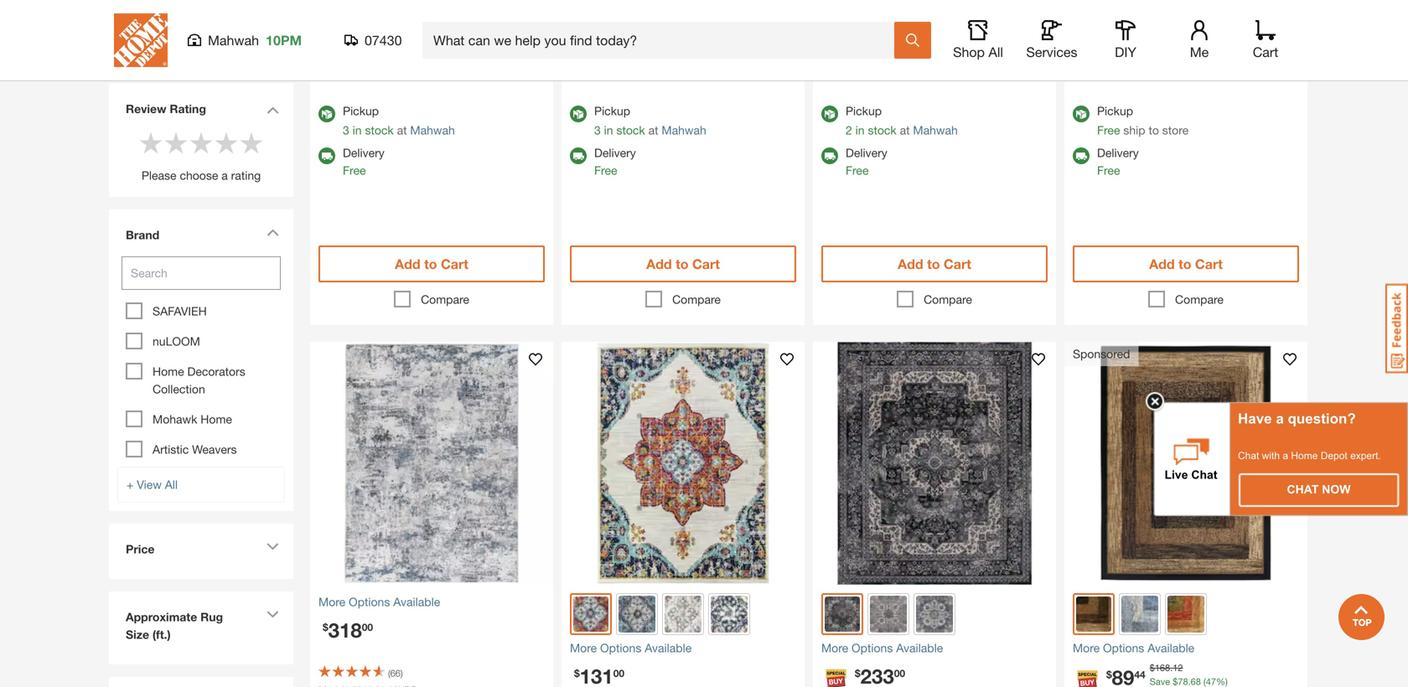 Task type: locate. For each thing, give the bounding box(es) containing it.
1 stock from the left
[[365, 123, 394, 137]]

add for 2nd add to cart button from the right
[[898, 256, 923, 272]]

shop left this
[[821, 59, 843, 70]]

0 horizontal spatial mahwah link
[[410, 123, 455, 137]]

2 compare from the left
[[672, 293, 721, 306]]

1 ft. from the left
[[406, 21, 417, 35]]

delivery
[[343, 146, 385, 160], [594, 146, 636, 160], [846, 146, 887, 160], [1097, 146, 1139, 160]]

shop
[[953, 44, 985, 60], [821, 59, 843, 70]]

4 add from the left
[[1149, 256, 1175, 272]]

view
[[137, 478, 162, 492]]

0 horizontal spatial decorators
[[187, 365, 245, 379]]

x right red
[[420, 21, 426, 35]]

Search text field
[[122, 257, 281, 290]]

to inside the pickup free ship to store
[[1149, 123, 1159, 137]]

1 mahwah link from the left
[[410, 123, 455, 137]]

1 horizontal spatial 00
[[613, 668, 625, 679]]

area inside silk road red 8 ft. x 10 ft. medallion area rug
[[514, 21, 537, 35]]

1 add to cart from the left
[[395, 256, 468, 272]]

available down gray 'icon'
[[645, 641, 692, 655]]

area up 'services'
[[1018, 21, 1042, 35]]

2 horizontal spatial in
[[856, 123, 865, 137]]

options down ivory icon
[[852, 641, 893, 655]]

4 available for pickup image from the left
[[1073, 106, 1090, 122]]

blue image
[[916, 596, 953, 633]]

stock for the mahwah link associated with 2nd add to cart button from the right
[[868, 123, 897, 137]]

more for black/beige image
[[1073, 641, 1100, 655]]

a
[[221, 169, 228, 182], [1276, 411, 1284, 427], [1283, 450, 1288, 461]]

store
[[1162, 123, 1189, 137]]

8 right red
[[397, 21, 403, 35]]

in inside pickup 2 in stock at mahwah
[[856, 123, 865, 137]]

1 vertical spatial all
[[165, 478, 178, 492]]

1 vertical spatial a
[[1276, 411, 1284, 427]]

a for choose
[[221, 169, 228, 182]]

area right medallion
[[514, 21, 537, 35]]

2 mahwah link from the left
[[662, 123, 706, 137]]

2 available for pickup image from the left
[[570, 106, 587, 122]]

delivery free for the mahwah link related to 1st add to cart button from the left
[[343, 146, 385, 177]]

more down anthracite icon
[[821, 641, 848, 655]]

a for with
[[1283, 450, 1288, 461]]

to for fourth add to cart button from the left
[[1179, 256, 1192, 272]]

8 right indigo
[[646, 21, 653, 35]]

aurora 6 ft. x 9 ft. multi medallion area rug image
[[562, 342, 805, 585]]

rug down piper
[[821, 39, 843, 52]]

with
[[1262, 450, 1280, 461]]

more options available down the teal icon
[[570, 641, 692, 655]]

mahwah 10pm
[[208, 32, 302, 48]]

area
[[514, 21, 537, 35], [748, 21, 772, 35], [1018, 21, 1042, 35], [130, 34, 156, 48]]

1 horizontal spatial shop
[[953, 44, 985, 60]]

rug right approximate
[[200, 610, 223, 624]]

1 available shipping image from the left
[[319, 148, 335, 164]]

4 add to cart button from the left
[[1073, 246, 1299, 283]]

have a question?
[[1238, 411, 1356, 427]]

ft. left medallion
[[446, 21, 456, 35]]

2 available shipping image from the left
[[570, 148, 587, 164]]

0 horizontal spatial at
[[397, 123, 407, 137]]

x right indigo
[[670, 21, 676, 35]]

caret icon image inside approximate rug size (ft.) link
[[267, 611, 279, 619]]

decorators down nuloom at the left of page
[[187, 365, 245, 379]]

3 add from the left
[[898, 256, 923, 272]]

1 horizontal spatial all
[[989, 44, 1003, 60]]

available for pickup image for 3rd add to cart button from the right the mahwah link
[[570, 106, 587, 122]]

1 at from the left
[[397, 123, 407, 137]]

3 available for pickup image from the left
[[821, 106, 838, 122]]

all inside button
[[989, 44, 1003, 60]]

a right have
[[1276, 411, 1284, 427]]

3 mahwah link from the left
[[913, 123, 958, 137]]

mahwah link
[[410, 123, 455, 137], [662, 123, 706, 137], [913, 123, 958, 137]]

3 add to cart from the left
[[898, 256, 971, 272]]

3 star symbol image from the left
[[214, 130, 239, 156]]

available
[[393, 595, 440, 609], [645, 641, 692, 655], [896, 641, 943, 655], [1148, 641, 1195, 655]]

home
[[821, 6, 855, 19], [153, 365, 184, 379], [201, 412, 232, 426], [1291, 450, 1318, 461]]

4 compare from the left
[[1175, 293, 1224, 306]]

mahwah
[[208, 32, 259, 48], [410, 123, 455, 137], [662, 123, 706, 137], [913, 123, 958, 137]]

1 delivery free from the left
[[343, 146, 385, 177]]

pickup for 3rd add to cart button from the right the mahwah link
[[594, 104, 630, 118]]

0 vertical spatial a
[[221, 169, 228, 182]]

stock for 3rd add to cart button from the right the mahwah link
[[616, 123, 645, 137]]

2 horizontal spatial stock
[[868, 123, 897, 137]]

0 horizontal spatial 10
[[429, 21, 442, 35]]

3 x from the left
[[904, 21, 910, 35]]

at inside pickup 2 in stock at mahwah
[[900, 123, 910, 137]]

1 horizontal spatial decorators
[[858, 6, 921, 19]]

available up .
[[1148, 641, 1195, 655]]

10 left border
[[679, 21, 692, 35]]

0 vertical spatial decorators
[[858, 6, 921, 19]]

decorators up 7
[[858, 6, 921, 19]]

1 delivery from the left
[[343, 146, 385, 160]]

1 horizontal spatial stock
[[616, 123, 645, 137]]

more options available link down gray 'icon'
[[570, 640, 796, 657]]

medallion
[[459, 21, 510, 35]]

2 x from the left
[[670, 21, 676, 35]]

2 add to cart button from the left
[[570, 246, 796, 283]]

silk road red 8 ft. x 10 ft. medallion area rug
[[319, 21, 537, 52]]

royalty vega black/beige 8 ft. x 10 ft. geometric area rug image
[[1065, 342, 1308, 585]]

approximate rug size (ft.) link
[[117, 600, 285, 656]]

x
[[420, 21, 426, 35], [670, 21, 676, 35], [904, 21, 910, 35]]

area inside gianna indigo 8 ft. x 10 ft. border area rug
[[748, 21, 772, 35]]

mohawk home
[[153, 412, 232, 426]]

collection up mohawk
[[153, 382, 205, 396]]

anthracite image
[[825, 597, 860, 632]]

0 horizontal spatial in
[[353, 123, 362, 137]]

2 vertical spatial collection
[[153, 382, 205, 396]]

0 horizontal spatial 8
[[397, 21, 403, 35]]

home up piper
[[821, 6, 855, 19]]

more options available link up 12
[[1073, 640, 1299, 657]]

caret icon image for brand
[[267, 229, 279, 236]]

ft. right red
[[406, 21, 417, 35]]

available up )
[[393, 595, 440, 609]]

1 in from the left
[[353, 123, 362, 137]]

mahwah for the mahwah link related to 1st add to cart button from the left available for pickup image
[[410, 123, 455, 137]]

more options available link
[[319, 594, 545, 611], [570, 640, 796, 657], [821, 640, 1048, 657], [1073, 640, 1299, 657]]

$
[[323, 622, 328, 633], [1150, 663, 1155, 674], [574, 668, 580, 679], [855, 668, 861, 679], [1106, 669, 1112, 681]]

compare for 3rd add to cart button from the right
[[672, 293, 721, 306]]

0 vertical spatial all
[[989, 44, 1003, 60]]

2 stock from the left
[[616, 123, 645, 137]]

price
[[126, 542, 155, 556]]

area right border
[[748, 21, 772, 35]]

compare for 1st add to cart button from the left
[[421, 293, 469, 306]]

please
[[142, 169, 176, 182]]

available shipping image for available for pickup image related to 3rd add to cart button from the right the mahwah link
[[570, 148, 587, 164]]

3 delivery free from the left
[[846, 146, 887, 177]]

star symbol image
[[163, 130, 189, 156]]

0 horizontal spatial all
[[165, 478, 178, 492]]

3 stock from the left
[[868, 123, 897, 137]]

now
[[1322, 483, 1351, 496]]

home decorators collection link
[[153, 365, 245, 396]]

all down polyester
[[989, 44, 1003, 60]]

available shipping image for the mahwah link related to 1st add to cart button from the left available for pickup image
[[319, 148, 335, 164]]

1 horizontal spatial in
[[604, 123, 613, 137]]

1 add to cart button from the left
[[319, 246, 545, 283]]

diy button
[[1099, 20, 1153, 60]]

1 3 from the left
[[343, 123, 349, 137]]

0 horizontal spatial available shipping image
[[319, 148, 335, 164]]

all
[[989, 44, 1003, 60], [165, 478, 178, 492]]

ft. right indigo
[[656, 21, 666, 35]]

2 delivery from the left
[[594, 146, 636, 160]]

)
[[401, 668, 403, 679]]

2 horizontal spatial collection
[[924, 6, 981, 19]]

0 horizontal spatial stock
[[365, 123, 394, 137]]

more down black/beige image
[[1073, 641, 1100, 655]]

at for 3rd add to cart button from the right the mahwah link
[[648, 123, 658, 137]]

collection right this
[[863, 59, 904, 70]]

1 vertical spatial decorators
[[187, 365, 245, 379]]

2 in from the left
[[604, 123, 613, 137]]

1 pickup from the left
[[343, 104, 379, 118]]

a left rating
[[221, 169, 228, 182]]

blue image
[[711, 596, 748, 633]]

available down blue image on the right bottom of page
[[896, 641, 943, 655]]

safavieh
[[153, 304, 207, 318]]

available for pickup image for the mahwah link related to 1st add to cart button from the left
[[319, 106, 335, 122]]

rug
[[319, 39, 340, 52], [570, 39, 591, 52], [821, 39, 843, 52], [200, 610, 223, 624]]

07430 button
[[345, 32, 402, 49]]

rug inside gianna indigo 8 ft. x 10 ft. border area rug
[[570, 39, 591, 52]]

more options available for multi image
[[570, 641, 692, 655]]

cart
[[1253, 44, 1279, 60], [441, 256, 468, 272], [692, 256, 720, 272], [944, 256, 971, 272], [1195, 256, 1223, 272]]

area left rugs
[[130, 34, 156, 48]]

silk
[[319, 21, 337, 35]]

1 horizontal spatial available shipping image
[[570, 148, 587, 164]]

2 pickup 3 in stock at mahwah from the left
[[594, 104, 706, 137]]

road
[[341, 21, 369, 35]]

3 for 3rd add to cart button from the right the mahwah link
[[594, 123, 601, 137]]

ft. left border
[[695, 21, 706, 35]]

2 caret icon image from the top
[[267, 229, 279, 236]]

1 horizontal spatial 3
[[594, 123, 601, 137]]

collection up solid
[[924, 6, 981, 19]]

pickup inside the pickup free ship to store
[[1097, 104, 1133, 118]]

available shipping image
[[319, 148, 335, 164], [570, 148, 587, 164], [1073, 148, 1090, 164]]

available shipping image
[[821, 148, 838, 164]]

options
[[349, 595, 390, 609], [600, 641, 642, 655], [852, 641, 893, 655], [1103, 641, 1144, 655]]

2 horizontal spatial available shipping image
[[1073, 148, 1090, 164]]

more down multi image
[[570, 641, 597, 655]]

teal image
[[619, 596, 655, 633]]

pickup 3 in stock at mahwah for the mahwah link related to 1st add to cart button from the left
[[343, 104, 455, 137]]

1 horizontal spatial x
[[670, 21, 676, 35]]

chat
[[1238, 450, 1259, 461]]

10 left medallion
[[429, 21, 442, 35]]

add for 3rd add to cart button from the right
[[646, 256, 672, 272]]

shop all
[[953, 44, 1003, 60]]

pickup 3 in stock at mahwah down 07430
[[343, 104, 455, 137]]

available for black/beige image's more options available link
[[1148, 641, 1195, 655]]

1 add from the left
[[395, 256, 420, 272]]

x left the 9
[[904, 21, 910, 35]]

chat now
[[1287, 483, 1351, 496]]

1 vertical spatial collection
[[863, 59, 904, 70]]

gianna indigo 8 ft. x 10 ft. border area rug link
[[570, 6, 796, 55]]

caret icon image inside brand link
[[267, 229, 279, 236]]

decorators
[[858, 6, 921, 19], [187, 365, 245, 379]]

star symbol image
[[138, 130, 163, 156], [189, 130, 214, 156], [214, 130, 239, 156], [239, 130, 264, 156]]

feedback link image
[[1386, 283, 1408, 374]]

3 at from the left
[[900, 123, 910, 137]]

to
[[1149, 123, 1159, 137], [424, 256, 437, 272], [676, 256, 689, 272], [927, 256, 940, 272], [1179, 256, 1192, 272]]

shop this collection link
[[821, 59, 904, 70]]

more
[[319, 595, 345, 609], [570, 641, 597, 655], [821, 641, 848, 655], [1073, 641, 1100, 655]]

x inside home decorators collection piper grey 7 ft. x 9 ft. solid polyester area rug shop this collection
[[904, 21, 910, 35]]

more options available
[[319, 595, 440, 609], [570, 641, 692, 655], [821, 641, 943, 655], [1073, 641, 1195, 655]]

mohawk home link
[[153, 412, 232, 426]]

12
[[1173, 663, 1183, 674]]

diy
[[1115, 44, 1137, 60]]

available for pickup image
[[319, 106, 335, 122], [570, 106, 587, 122], [821, 106, 838, 122], [1073, 106, 1090, 122]]

caret icon image
[[267, 106, 279, 114], [267, 229, 279, 236], [267, 543, 279, 551], [267, 611, 279, 619]]

pickup inside pickup 2 in stock at mahwah
[[846, 104, 882, 118]]

1 horizontal spatial mahwah link
[[662, 123, 706, 137]]

black/beige image
[[1076, 597, 1111, 632]]

0 horizontal spatial 00
[[362, 622, 373, 633]]

a right with
[[1283, 450, 1288, 461]]

more options available link down blue image on the right bottom of page
[[821, 640, 1048, 657]]

at for the mahwah link associated with 2nd add to cart button from the right
[[900, 123, 910, 137]]

more options available up 44
[[1073, 641, 1195, 655]]

$ 168 . 12
[[1150, 663, 1183, 674]]

0 horizontal spatial x
[[420, 21, 426, 35]]

collection
[[924, 6, 981, 19], [863, 59, 904, 70], [153, 382, 205, 396]]

home down nuloom link
[[153, 365, 184, 379]]

0 horizontal spatial shop
[[821, 59, 843, 70]]

2 delivery free from the left
[[594, 146, 636, 177]]

2 ft. from the left
[[446, 21, 456, 35]]

1 horizontal spatial pickup 3 in stock at mahwah
[[594, 104, 706, 137]]

compare
[[421, 293, 469, 306], [672, 293, 721, 306], [924, 293, 972, 306], [1175, 293, 1224, 306]]

3 in from the left
[[856, 123, 865, 137]]

free
[[1097, 123, 1120, 137], [343, 164, 366, 177], [594, 164, 617, 177], [846, 164, 869, 177], [1097, 164, 1120, 177]]

3 available shipping image from the left
[[1073, 148, 1090, 164]]

8
[[397, 21, 403, 35], [646, 21, 653, 35]]

(ft.)
[[152, 628, 171, 642]]

pickup 3 in stock at mahwah down what can we help you find today? search box at the top of page
[[594, 104, 706, 137]]

all right view
[[165, 478, 178, 492]]

2 at from the left
[[648, 123, 658, 137]]

1 pickup 3 in stock at mahwah from the left
[[343, 104, 455, 137]]

delivery free
[[343, 146, 385, 177], [594, 146, 636, 177], [846, 146, 887, 177], [1097, 146, 1139, 177]]

3 caret icon image from the top
[[267, 543, 279, 551]]

delivery for first available for pickup image from right
[[1097, 146, 1139, 160]]

2 add from the left
[[646, 256, 672, 272]]

2 10 from the left
[[679, 21, 692, 35]]

1 horizontal spatial 8
[[646, 21, 653, 35]]

0 horizontal spatial pickup 3 in stock at mahwah
[[343, 104, 455, 137]]

expert.
[[1350, 450, 1381, 461]]

2 horizontal spatial at
[[900, 123, 910, 137]]

4 delivery free from the left
[[1097, 146, 1139, 177]]

1 caret icon image from the top
[[267, 106, 279, 114]]

1 x from the left
[[420, 21, 426, 35]]

sponsored
[[1073, 347, 1130, 361]]

area rugs link
[[126, 32, 277, 50]]

free for 1st add to cart button from the left
[[343, 164, 366, 177]]

3 compare from the left
[[924, 293, 972, 306]]

approximate rug size (ft.)
[[126, 610, 223, 642]]

free for fourth add to cart button from the left
[[1097, 164, 1120, 177]]

10
[[429, 21, 442, 35], [679, 21, 692, 35]]

options for black/beige image
[[1103, 641, 1144, 655]]

ivory image
[[870, 596, 907, 633]]

add
[[395, 256, 420, 272], [646, 256, 672, 272], [898, 256, 923, 272], [1149, 256, 1175, 272]]

10 inside gianna indigo 8 ft. x 10 ft. border area rug
[[679, 21, 692, 35]]

mahwah inside pickup 2 in stock at mahwah
[[913, 123, 958, 137]]

2 horizontal spatial x
[[904, 21, 910, 35]]

options down the teal icon
[[600, 641, 642, 655]]

available for more options available link over )
[[393, 595, 440, 609]]

8 inside silk road red 8 ft. x 10 ft. medallion area rug
[[397, 21, 403, 35]]

artistic weavers
[[153, 443, 237, 456]]

0 horizontal spatial 3
[[343, 123, 349, 137]]

4 caret icon image from the top
[[267, 611, 279, 619]]

1 10 from the left
[[429, 21, 442, 35]]

2 8 from the left
[[646, 21, 653, 35]]

4 delivery from the left
[[1097, 146, 1139, 160]]

the home depot logo image
[[114, 13, 168, 67]]

more up 318
[[319, 595, 345, 609]]

in
[[353, 123, 362, 137], [604, 123, 613, 137], [856, 123, 865, 137]]

What can we help you find today? search field
[[433, 23, 894, 58]]

stock inside pickup 2 in stock at mahwah
[[868, 123, 897, 137]]

delivery free for 3rd add to cart button from the right the mahwah link
[[594, 146, 636, 177]]

caret icon image inside price link
[[267, 543, 279, 551]]

stock
[[365, 123, 394, 137], [616, 123, 645, 137], [868, 123, 897, 137]]

3 pickup from the left
[[846, 104, 882, 118]]

0 horizontal spatial collection
[[153, 382, 205, 396]]

decorators inside home decorators collection piper grey 7 ft. x 9 ft. solid polyester area rug shop this collection
[[858, 6, 921, 19]]

pickup for the mahwah link associated with 2nd add to cart button from the right
[[846, 104, 882, 118]]

rug inside silk road red 8 ft. x 10 ft. medallion area rug
[[319, 39, 340, 52]]

2 vertical spatial a
[[1283, 450, 1288, 461]]

44
[[1134, 669, 1146, 681]]

ft. right the 9
[[923, 21, 933, 35]]

1 available for pickup image from the left
[[319, 106, 335, 122]]

pickup
[[343, 104, 379, 118], [594, 104, 630, 118], [846, 104, 882, 118], [1097, 104, 1133, 118]]

1 horizontal spatial at
[[648, 123, 658, 137]]

collection inside the home decorators collection
[[153, 382, 205, 396]]

3 delivery from the left
[[846, 146, 887, 160]]

1 compare from the left
[[421, 293, 469, 306]]

2 horizontal spatial 00
[[894, 668, 905, 679]]

2 horizontal spatial mahwah link
[[913, 123, 958, 137]]

168
[[1155, 663, 1170, 674]]

2 3 from the left
[[594, 123, 601, 137]]

(
[[388, 668, 390, 679]]

options up 44
[[1103, 641, 1144, 655]]

0 vertical spatial collection
[[924, 6, 981, 19]]

area inside home decorators collection piper grey 7 ft. x 9 ft. solid polyester area rug shop this collection
[[1018, 21, 1042, 35]]

1 horizontal spatial 10
[[679, 21, 692, 35]]

4 pickup from the left
[[1097, 104, 1133, 118]]

shop inside home decorators collection piper grey 7 ft. x 9 ft. solid polyester area rug shop this collection
[[821, 59, 843, 70]]

decorators inside the home decorators collection
[[187, 365, 245, 379]]

shop down solid
[[953, 44, 985, 60]]

( 66 )
[[388, 668, 403, 679]]

8 inside gianna indigo 8 ft. x 10 ft. border area rug
[[646, 21, 653, 35]]

rug down silk
[[319, 39, 340, 52]]

rug down gianna
[[570, 39, 591, 52]]

pickup 3 in stock at mahwah for 3rd add to cart button from the right the mahwah link
[[594, 104, 706, 137]]

2 add to cart from the left
[[646, 256, 720, 272]]

add to cart button
[[319, 246, 545, 283], [570, 246, 796, 283], [821, 246, 1048, 283], [1073, 246, 1299, 283]]

ft. right 7
[[890, 21, 900, 35]]

2 pickup from the left
[[594, 104, 630, 118]]

silk road red 8 ft. x 10 ft. medallion area rug link
[[319, 6, 545, 55]]

1 8 from the left
[[397, 21, 403, 35]]

brand link
[[117, 218, 285, 257]]

home decorators collection
[[153, 365, 245, 396]]

more options available down ivory icon
[[821, 641, 943, 655]]



Task type: describe. For each thing, give the bounding box(es) containing it.
home inside the home decorators collection
[[153, 365, 184, 379]]

more options available up $ 318 00
[[319, 595, 440, 609]]

please choose a rating
[[142, 169, 261, 182]]

shop all button
[[951, 20, 1005, 60]]

add to cart for the mahwah link associated with 2nd add to cart button from the right
[[898, 256, 971, 272]]

4 star symbol image from the left
[[239, 130, 264, 156]]

rating
[[231, 169, 261, 182]]

this
[[846, 59, 861, 70]]

6 ft. from the left
[[923, 21, 933, 35]]

choose
[[180, 169, 218, 182]]

to for 1st add to cart button from the left
[[424, 256, 437, 272]]

x inside gianna indigo 8 ft. x 10 ft. border area rug
[[670, 21, 676, 35]]

grey
[[852, 21, 877, 35]]

free for 3rd add to cart button from the right
[[594, 164, 617, 177]]

stock for the mahwah link related to 1st add to cart button from the left
[[365, 123, 394, 137]]

00 inside $ 318 00
[[362, 622, 373, 633]]

mahwah link for 3rd add to cart button from the right
[[662, 123, 706, 137]]

shop inside button
[[953, 44, 985, 60]]

66
[[390, 668, 401, 679]]

ship
[[1124, 123, 1145, 137]]

price link
[[117, 532, 285, 571]]

angora anthracite 8 ft. x 10 ft. medallion area rug image
[[813, 342, 1056, 585]]

10pm
[[266, 32, 302, 48]]

more options available for anthracite icon
[[821, 641, 943, 655]]

delivery for the mahwah link related to 1st add to cart button from the left available for pickup image
[[343, 146, 385, 160]]

review rating
[[126, 102, 206, 116]]

rug inside approximate rug size (ft.)
[[200, 610, 223, 624]]

+ view all link
[[117, 467, 285, 503]]

black/brown image
[[1168, 596, 1204, 633]]

cart for 3rd add to cart button from the right
[[692, 256, 720, 272]]

nuloom
[[153, 335, 200, 348]]

+ view all
[[127, 478, 178, 492]]

cart for 1st add to cart button from the left
[[441, 256, 468, 272]]

options up $ 318 00
[[349, 595, 390, 609]]

.
[[1170, 663, 1173, 674]]

more options available link for anthracite icon
[[821, 640, 1048, 657]]

services button
[[1025, 20, 1079, 60]]

options for anthracite icon
[[852, 641, 893, 655]]

artistic weavers link
[[153, 443, 237, 456]]

more for multi image
[[570, 641, 597, 655]]

$ 318 00
[[323, 618, 373, 642]]

size
[[126, 628, 149, 642]]

home left depot
[[1291, 450, 1318, 461]]

318
[[328, 618, 362, 642]]

red
[[372, 21, 393, 35]]

2 star symbol image from the left
[[189, 130, 214, 156]]

more options available link up )
[[319, 594, 545, 611]]

rug inside home decorators collection piper grey 7 ft. x 9 ft. solid polyester area rug shop this collection
[[821, 39, 843, 52]]

multi image
[[573, 597, 609, 632]]

caret icon image for approximate rug size (ft.)
[[267, 611, 279, 619]]

to for 2nd add to cart button from the right
[[927, 256, 940, 272]]

pickup for the mahwah link related to 1st add to cart button from the left
[[343, 104, 379, 118]]

compare for fourth add to cart button from the left
[[1175, 293, 1224, 306]]

more options available for black/beige image
[[1073, 641, 1195, 655]]

free inside the pickup free ship to store
[[1097, 123, 1120, 137]]

5 ft. from the left
[[890, 21, 900, 35]]

mohawk
[[153, 412, 197, 426]]

all inside "link"
[[165, 478, 178, 492]]

x inside silk road red 8 ft. x 10 ft. medallion area rug
[[420, 21, 426, 35]]

add to cart for 3rd add to cart button from the right the mahwah link
[[646, 256, 720, 272]]

rating
[[170, 102, 206, 116]]

chat with a home depot expert.
[[1238, 450, 1381, 461]]

mahwah link for 1st add to cart button from the left
[[410, 123, 455, 137]]

+
[[127, 478, 134, 492]]

in for 2nd add to cart button from the right
[[856, 123, 865, 137]]

$ inside $ 318 00
[[323, 622, 328, 633]]

more for anthracite icon
[[821, 641, 848, 655]]

chat
[[1287, 483, 1319, 496]]

3 ft. from the left
[[656, 21, 666, 35]]

collection for home decorators collection
[[153, 382, 205, 396]]

area inside area rugs link
[[130, 34, 156, 48]]

chat now link
[[1240, 474, 1398, 506]]

polyester
[[966, 21, 1015, 35]]

available for more options available link corresponding to multi image
[[645, 641, 692, 655]]

safavieh link
[[153, 304, 207, 318]]

1 horizontal spatial collection
[[863, 59, 904, 70]]

gianna
[[570, 21, 607, 35]]

review rating link
[[126, 100, 235, 118]]

home decorators collection piper grey 7 ft. x 9 ft. solid polyester area rug shop this collection
[[821, 6, 1042, 70]]

2
[[846, 123, 852, 137]]

4 add to cart from the left
[[1149, 256, 1223, 272]]

mahwah for available for pickup image related to the mahwah link associated with 2nd add to cart button from the right
[[913, 123, 958, 137]]

solid
[[936, 21, 963, 35]]

10 inside silk road red 8 ft. x 10 ft. medallion area rug
[[429, 21, 442, 35]]

services
[[1026, 44, 1078, 60]]

4 ft. from the left
[[695, 21, 706, 35]]

add for fourth add to cart button from the left
[[1149, 256, 1175, 272]]

compare for 2nd add to cart button from the right
[[924, 293, 972, 306]]

pickup 2 in stock at mahwah
[[846, 104, 958, 137]]

border
[[709, 21, 745, 35]]

cart link
[[1247, 20, 1284, 60]]

blue/ivory image
[[1122, 596, 1158, 633]]

have
[[1238, 411, 1272, 427]]

brand
[[126, 228, 159, 242]]

in for 1st add to cart button from the left
[[353, 123, 362, 137]]

review
[[126, 102, 166, 116]]

me button
[[1173, 20, 1226, 60]]

approximate
[[126, 610, 197, 624]]

home inside home decorators collection piper grey 7 ft. x 9 ft. solid polyester area rug shop this collection
[[821, 6, 855, 19]]

add to cart for the mahwah link related to 1st add to cart button from the left
[[395, 256, 468, 272]]

more options available link for black/beige image
[[1073, 640, 1299, 657]]

to for 3rd add to cart button from the right
[[676, 256, 689, 272]]

add for 1st add to cart button from the left
[[395, 256, 420, 272]]

home up weavers in the bottom left of the page
[[201, 412, 232, 426]]

options for multi image
[[600, 641, 642, 655]]

delivery free for the mahwah link associated with 2nd add to cart button from the right
[[846, 146, 887, 177]]

available shipping image for first available for pickup image from right
[[1073, 148, 1090, 164]]

free for 2nd add to cart button from the right
[[846, 164, 869, 177]]

delivery for available for pickup image related to 3rd add to cart button from the right the mahwah link
[[594, 146, 636, 160]]

7
[[880, 21, 887, 35]]

cart for fourth add to cart button from the left
[[1195, 256, 1223, 272]]

07430
[[365, 32, 402, 48]]

mahwah link for 2nd add to cart button from the right
[[913, 123, 958, 137]]

question?
[[1288, 411, 1356, 427]]

adare blue 7 ft. x 9 ft. painterly polyester area rug image
[[310, 342, 553, 585]]

piper
[[821, 21, 849, 35]]

depot
[[1321, 450, 1348, 461]]

rugs
[[159, 34, 188, 48]]

9
[[913, 21, 919, 35]]

pickup free ship to store
[[1097, 104, 1189, 137]]

me
[[1190, 44, 1209, 60]]

gianna indigo 8 ft. x 10 ft. border area rug
[[570, 21, 772, 52]]

decorators for home decorators collection piper grey 7 ft. x 9 ft. solid polyester area rug shop this collection
[[858, 6, 921, 19]]

in for 3rd add to cart button from the right
[[604, 123, 613, 137]]

cart for 2nd add to cart button from the right
[[944, 256, 971, 272]]

3 add to cart button from the left
[[821, 246, 1048, 283]]

mahwah for available for pickup image related to 3rd add to cart button from the right the mahwah link
[[662, 123, 706, 137]]

available for anthracite icon more options available link
[[896, 641, 943, 655]]

3 for the mahwah link related to 1st add to cart button from the left
[[343, 123, 349, 137]]

more options available link for multi image
[[570, 640, 796, 657]]

gray image
[[665, 596, 702, 633]]

weavers
[[192, 443, 237, 456]]

available for pickup image for the mahwah link associated with 2nd add to cart button from the right
[[821, 106, 838, 122]]

at for the mahwah link related to 1st add to cart button from the left
[[397, 123, 407, 137]]

area rugs
[[130, 34, 188, 48]]

delivery for available for pickup image related to the mahwah link associated with 2nd add to cart button from the right
[[846, 146, 887, 160]]

artistic
[[153, 443, 189, 456]]

indigo
[[610, 21, 643, 35]]

decorators for home decorators collection
[[187, 365, 245, 379]]

caret icon image for price
[[267, 543, 279, 551]]

nuloom link
[[153, 335, 200, 348]]

collection for home decorators collection piper grey 7 ft. x 9 ft. solid polyester area rug shop this collection
[[924, 6, 981, 19]]

1 star symbol image from the left
[[138, 130, 163, 156]]



Task type: vqa. For each thing, say whether or not it's contained in the screenshot.
the Exclusions
no



